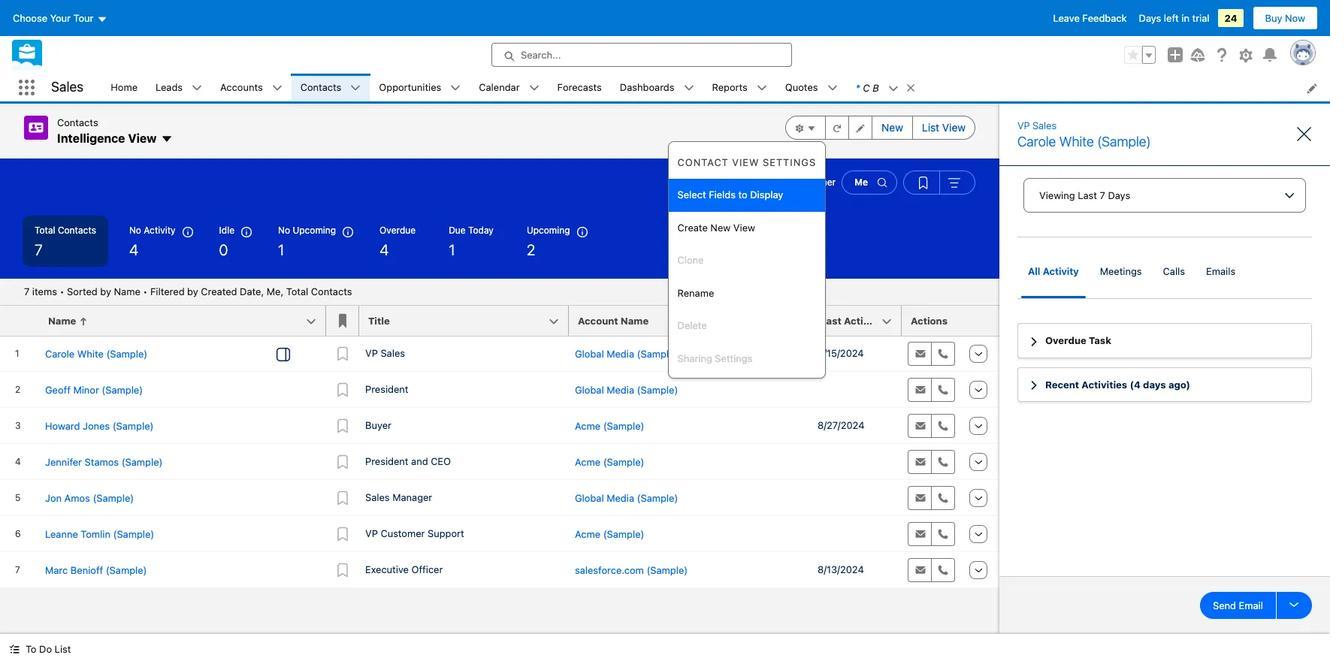 Task type: describe. For each thing, give the bounding box(es) containing it.
calendar link
[[470, 74, 529, 101]]

grid containing name
[[0, 306, 999, 589]]

sales inside 'vp sales carole white (sample)'
[[1032, 119, 1057, 131]]

reports link
[[703, 74, 757, 101]]

carole white (sample) link
[[1017, 133, 1151, 149]]

actions cell
[[902, 306, 962, 337]]

recent
[[1045, 378, 1079, 390]]

recent activities (4 days ago) button
[[1019, 378, 1310, 392]]

no for 4
[[129, 225, 141, 236]]

send email button
[[1200, 592, 1276, 619]]

account
[[578, 315, 618, 327]]

send email
[[1213, 600, 1263, 612]]

all activity
[[1028, 265, 1079, 277]]

view for contact
[[732, 156, 759, 168]]

vp sales carole white (sample)
[[1017, 119, 1151, 149]]

vp for support
[[365, 528, 378, 540]]

tour
[[73, 12, 94, 24]]

meetings
[[1100, 265, 1142, 277]]

reports list item
[[703, 74, 776, 101]]

accounts list item
[[211, 74, 291, 101]]

title button
[[359, 306, 569, 336]]

idle
[[219, 225, 234, 236]]

contacts link
[[291, 74, 350, 101]]

title cell
[[359, 306, 578, 337]]

(sample)
[[1097, 133, 1151, 149]]

0 vertical spatial created
[[668, 177, 701, 188]]

leads
[[156, 81, 183, 93]]

home
[[111, 81, 138, 93]]

8/15/2024
[[818, 347, 864, 359]]

contacts inside total contacts 7
[[58, 225, 96, 236]]

last activity
[[821, 315, 881, 327]]

account name
[[578, 315, 649, 327]]

0 vertical spatial list
[[922, 121, 939, 134]]

list view
[[922, 121, 966, 134]]

text default image for quotes
[[827, 83, 837, 93]]

date,
[[240, 286, 264, 298]]

choose
[[13, 12, 47, 24]]

create new view link
[[668, 212, 825, 244]]

1 cell from the top
[[812, 372, 902, 408]]

1 upcoming from the left
[[293, 225, 336, 236]]

me
[[855, 177, 868, 188]]

no for 1
[[278, 225, 290, 236]]

action cell
[[962, 306, 999, 337]]

leads list item
[[147, 74, 211, 101]]

group containing new
[[668, 116, 975, 379]]

president for president and ceo
[[365, 455, 408, 467]]

1 inside the due today 1
[[449, 241, 455, 259]]

create
[[677, 221, 708, 233]]

vp for carole
[[1017, 119, 1030, 131]]

all
[[1028, 265, 1040, 277]]

executive officer
[[365, 564, 443, 576]]

new button
[[872, 116, 913, 140]]

key performance indicators group
[[0, 216, 999, 279]]

search... button
[[491, 43, 792, 67]]

clone link
[[668, 244, 825, 277]]

buy now
[[1265, 12, 1305, 24]]

important cell
[[326, 306, 359, 337]]

forecasts
[[557, 81, 602, 93]]

calls button
[[1152, 261, 1196, 298]]

view for intelligence
[[128, 131, 157, 145]]

cell for customer
[[812, 516, 902, 552]]

to
[[738, 189, 747, 201]]

days
[[1143, 378, 1166, 390]]

contacts up intelligence
[[57, 116, 98, 128]]

list containing home
[[102, 74, 1330, 101]]

text default image for leads
[[192, 83, 202, 93]]

total inside total contacts 7
[[35, 225, 55, 236]]

send email group
[[1200, 592, 1312, 619]]

leave feedback
[[1053, 12, 1127, 24]]

filtered
[[150, 286, 185, 298]]

sharing settings link
[[668, 342, 825, 375]]

leave
[[1053, 12, 1080, 24]]

last activity button
[[812, 306, 902, 336]]

0 vertical spatial days
[[1139, 12, 1161, 24]]

carole
[[1017, 133, 1056, 149]]

opportunities list item
[[370, 74, 470, 101]]

manager
[[392, 491, 432, 503]]

leads link
[[147, 74, 192, 101]]

text default image for accounts
[[272, 83, 282, 93]]

view down select fields to display link
[[733, 221, 755, 233]]

cell for and
[[812, 444, 902, 480]]

text default image inside the to do list button
[[9, 644, 20, 655]]

sales up intelligence
[[51, 79, 84, 95]]

list view button
[[912, 116, 975, 140]]

1 horizontal spatial last
[[1078, 189, 1097, 201]]

8/27/2024
[[818, 419, 864, 432]]

executive
[[365, 564, 409, 576]]

ceo
[[431, 455, 451, 467]]

new inside menu
[[710, 221, 731, 233]]

1 horizontal spatial name
[[114, 286, 140, 298]]

intelligence view
[[57, 131, 157, 145]]

ago)
[[1168, 378, 1190, 390]]

this quarter button
[[707, 171, 802, 195]]

send
[[1213, 600, 1236, 612]]

quotes list item
[[776, 74, 846, 101]]

select fields to display link
[[668, 179, 825, 212]]

select
[[677, 189, 706, 201]]

quotes link
[[776, 74, 827, 101]]

viewing
[[1039, 189, 1075, 201]]

president and ceo
[[365, 455, 451, 467]]

vp sales
[[365, 347, 405, 359]]

and
[[411, 455, 428, 467]]

sharing settings
[[677, 352, 753, 364]]

Activity Date Range, Viewing Last 7 Days button
[[1023, 178, 1306, 213]]

1 vertical spatial vp
[[365, 347, 378, 359]]

reports
[[712, 81, 748, 93]]

do
[[39, 643, 52, 655]]

1 by from the left
[[100, 286, 111, 298]]

sharing
[[677, 352, 712, 364]]

days inside button
[[1108, 189, 1130, 201]]

sales manager
[[365, 491, 432, 503]]

leave feedback link
[[1053, 12, 1127, 24]]

trial
[[1192, 12, 1209, 24]]

text default image inside calendar list item
[[529, 83, 539, 93]]

calendar list item
[[470, 74, 548, 101]]

7 items • sorted by name • filtered by created date, me, total contacts
[[24, 286, 352, 298]]

2 by from the left
[[187, 286, 198, 298]]

task
[[1089, 335, 1111, 347]]

left
[[1164, 12, 1179, 24]]

contacts inside "link"
[[300, 81, 341, 93]]

customer
[[381, 528, 425, 540]]

this
[[720, 177, 739, 188]]

(4
[[1130, 378, 1141, 390]]

contact view settings
[[677, 156, 816, 168]]

overdue task button
[[1019, 334, 1310, 348]]

row number image
[[0, 306, 39, 336]]

search...
[[521, 49, 561, 61]]



Task type: locate. For each thing, give the bounding box(es) containing it.
activities
[[1082, 378, 1127, 390]]

1 no from the left
[[129, 225, 141, 236]]

accounts link
[[211, 74, 272, 101]]

text default image inside leads list item
[[192, 83, 202, 93]]

0 horizontal spatial new
[[710, 221, 731, 233]]

text default image inside the opportunities list item
[[450, 83, 461, 93]]

name cell
[[39, 306, 335, 337]]

no right the idle
[[278, 225, 290, 236]]

2 vertical spatial vp
[[365, 528, 378, 540]]

1 horizontal spatial no
[[278, 225, 290, 236]]

4 down no activity
[[129, 241, 138, 259]]

text default image left *
[[827, 83, 837, 93]]

contact
[[677, 156, 729, 168]]

0 vertical spatial vp
[[1017, 119, 1030, 131]]

grid
[[0, 306, 999, 589]]

1 vertical spatial settings
[[715, 352, 753, 364]]

activity for last activity
[[844, 315, 881, 327]]

total
[[35, 225, 55, 236], [286, 286, 308, 298]]

activity up 8/15/2024
[[844, 315, 881, 327]]

all activity button
[[1017, 261, 1089, 298]]

7 right viewing
[[1100, 189, 1105, 201]]

0 horizontal spatial 4
[[129, 241, 138, 259]]

by right sorted
[[100, 286, 111, 298]]

0 vertical spatial settings
[[763, 156, 816, 168]]

* c b
[[856, 82, 879, 94]]

today
[[468, 225, 494, 236]]

2 president from the top
[[365, 455, 408, 467]]

rename
[[677, 287, 714, 299]]

opportunities link
[[370, 74, 450, 101]]

contacts right the accounts list item
[[300, 81, 341, 93]]

no activity
[[129, 225, 175, 236]]

0 horizontal spatial days
[[1108, 189, 1130, 201]]

0 horizontal spatial 1
[[278, 241, 284, 259]]

1 vertical spatial 7
[[35, 241, 43, 259]]

overdue
[[380, 225, 416, 236], [1045, 335, 1086, 347]]

*
[[856, 82, 860, 94]]

0 horizontal spatial no
[[129, 225, 141, 236]]

name down items
[[48, 315, 76, 327]]

feedback
[[1082, 12, 1127, 24]]

your
[[50, 12, 71, 24]]

text default image right accounts
[[272, 83, 282, 93]]

list right do
[[55, 643, 71, 655]]

last right viewing
[[1078, 189, 1097, 201]]

2 cell from the top
[[812, 444, 902, 480]]

forecasts link
[[548, 74, 611, 101]]

view
[[942, 121, 966, 134], [128, 131, 157, 145], [732, 156, 759, 168], [733, 221, 755, 233]]

home link
[[102, 74, 147, 101]]

quotes
[[785, 81, 818, 93]]

overdue left task at bottom
[[1045, 335, 1086, 347]]

due today 1
[[449, 225, 494, 259]]

2 vertical spatial activity
[[844, 315, 881, 327]]

president down vp sales
[[365, 383, 408, 395]]

dashboards
[[620, 81, 674, 93]]

last inside cell
[[821, 315, 841, 327]]

opportunities
[[379, 81, 441, 93]]

1 vertical spatial list
[[55, 643, 71, 655]]

2 vertical spatial 7
[[24, 286, 30, 298]]

1 horizontal spatial •
[[143, 286, 148, 298]]

overdue left due
[[380, 225, 416, 236]]

name left "filtered"
[[114, 286, 140, 298]]

1 vertical spatial new
[[710, 221, 731, 233]]

list
[[922, 121, 939, 134], [55, 643, 71, 655]]

contacts list item
[[291, 74, 370, 101]]

7 left items
[[24, 286, 30, 298]]

0 horizontal spatial upcoming
[[293, 225, 336, 236]]

by right "filtered"
[[187, 286, 198, 298]]

2 no from the left
[[278, 225, 290, 236]]

overdue for 4
[[380, 225, 416, 236]]

dashboards link
[[611, 74, 683, 101]]

sales down title
[[381, 347, 405, 359]]

last activity cell
[[812, 306, 911, 337]]

vp up carole
[[1017, 119, 1030, 131]]

total right "me,"
[[286, 286, 308, 298]]

contacts up the 'important' 'cell'
[[311, 286, 352, 298]]

2 upcoming from the left
[[527, 225, 570, 236]]

0 horizontal spatial list
[[55, 643, 71, 655]]

sales left manager on the left
[[365, 491, 390, 503]]

menu containing contact view settings
[[668, 145, 825, 375]]

0 vertical spatial president
[[365, 383, 408, 395]]

activity inside key performance indicators group
[[144, 225, 175, 236]]

0 vertical spatial 7
[[1100, 189, 1105, 201]]

create new view
[[677, 221, 755, 233]]

1 vertical spatial total
[[286, 286, 308, 298]]

text default image inside contacts list item
[[350, 83, 361, 93]]

officer
[[411, 564, 443, 576]]

2 text default image from the left
[[272, 83, 282, 93]]

1 vertical spatial activity
[[1043, 265, 1079, 277]]

text default image inside the name button
[[79, 317, 88, 326]]

delete link
[[668, 310, 825, 342]]

4 up title
[[380, 241, 389, 259]]

no upcoming
[[278, 225, 336, 236]]

view inside button
[[942, 121, 966, 134]]

1 horizontal spatial total
[[286, 286, 308, 298]]

2 horizontal spatial 7
[[1100, 189, 1105, 201]]

meetings button
[[1089, 261, 1152, 298]]

owner
[[808, 177, 836, 188]]

settings up quarter
[[763, 156, 816, 168]]

• left "filtered"
[[143, 286, 148, 298]]

text default image inside reports 'list item'
[[757, 83, 767, 93]]

view right the 'new' button
[[942, 121, 966, 134]]

2 horizontal spatial name
[[621, 315, 649, 327]]

text default image right leads
[[192, 83, 202, 93]]

dashboards list item
[[611, 74, 703, 101]]

overdue inside dropdown button
[[1045, 335, 1086, 347]]

text default image for contacts
[[350, 83, 361, 93]]

intelligence
[[57, 131, 125, 145]]

account name button
[[569, 306, 812, 336]]

settings down delete link
[[715, 352, 753, 364]]

list
[[102, 74, 1330, 101]]

1 horizontal spatial activity
[[844, 315, 881, 327]]

list right the 'new' button
[[922, 121, 939, 134]]

due
[[449, 225, 466, 236]]

days
[[1139, 12, 1161, 24], [1108, 189, 1130, 201]]

0 horizontal spatial •
[[60, 286, 64, 298]]

0 horizontal spatial by
[[100, 286, 111, 298]]

0 vertical spatial total
[[35, 225, 55, 236]]

name right account
[[621, 315, 649, 327]]

vp
[[1017, 119, 1030, 131], [365, 347, 378, 359], [365, 528, 378, 540]]

activity
[[144, 225, 175, 236], [1043, 265, 1079, 277], [844, 315, 881, 327]]

1 horizontal spatial 4
[[380, 241, 389, 259]]

view up this quarter
[[732, 156, 759, 168]]

0 horizontal spatial name
[[48, 315, 76, 327]]

items
[[32, 286, 57, 298]]

1 horizontal spatial settings
[[763, 156, 816, 168]]

1
[[278, 241, 284, 259], [449, 241, 455, 259]]

white
[[1059, 133, 1094, 149]]

total contacts 7
[[35, 225, 96, 259]]

settings
[[763, 156, 816, 168], [715, 352, 753, 364]]

support
[[428, 528, 464, 540]]

me,
[[267, 286, 283, 298]]

cell
[[812, 372, 902, 408], [812, 444, 902, 480], [812, 480, 902, 516], [812, 516, 902, 552]]

2
[[527, 241, 535, 259]]

list item
[[846, 74, 923, 101]]

rename link
[[668, 277, 825, 310]]

0 horizontal spatial settings
[[715, 352, 753, 364]]

text default image
[[192, 83, 202, 93], [272, 83, 282, 93], [350, 83, 361, 93], [827, 83, 837, 93]]

activity inside all activity button
[[1043, 265, 1079, 277]]

1 vertical spatial last
[[821, 315, 841, 327]]

activity up "filtered"
[[144, 225, 175, 236]]

fields
[[709, 189, 736, 201]]

1 4 from the left
[[129, 241, 138, 259]]

7 inside activity date range, viewing last 7 days button
[[1100, 189, 1105, 201]]

1 down no upcoming
[[278, 241, 284, 259]]

text default image
[[905, 82, 916, 93], [450, 83, 461, 93], [529, 83, 539, 93], [683, 83, 694, 93], [757, 83, 767, 93], [888, 83, 898, 94], [161, 133, 173, 145], [79, 317, 88, 326], [9, 644, 20, 655]]

2 4 from the left
[[380, 241, 389, 259]]

0 vertical spatial activity
[[144, 225, 175, 236]]

choose your tour
[[13, 12, 94, 24]]

1 horizontal spatial 7
[[35, 241, 43, 259]]

text default image inside dashboards list item
[[683, 83, 694, 93]]

buy now button
[[1252, 6, 1318, 30]]

sales up carole
[[1032, 119, 1057, 131]]

vp left customer
[[365, 528, 378, 540]]

1 horizontal spatial days
[[1139, 12, 1161, 24]]

overdue inside key performance indicators group
[[380, 225, 416, 236]]

1 vertical spatial overdue
[[1045, 335, 1086, 347]]

view for list
[[942, 121, 966, 134]]

2 horizontal spatial activity
[[1043, 265, 1079, 277]]

3 text default image from the left
[[350, 83, 361, 93]]

text default image inside quotes list item
[[827, 83, 837, 93]]

group
[[1124, 46, 1156, 64], [668, 116, 975, 379], [903, 171, 975, 195]]

•
[[60, 286, 64, 298], [143, 286, 148, 298]]

days left the left
[[1139, 12, 1161, 24]]

buy
[[1265, 12, 1282, 24]]

1 down due
[[449, 241, 455, 259]]

• right items
[[60, 286, 64, 298]]

4
[[129, 241, 138, 259], [380, 241, 389, 259]]

overdue 4
[[380, 225, 416, 259]]

to do list
[[26, 643, 71, 655]]

0 vertical spatial new
[[882, 121, 903, 134]]

1 horizontal spatial 1
[[449, 241, 455, 259]]

buyer
[[365, 419, 391, 431]]

2 1 from the left
[[449, 241, 455, 259]]

account name cell
[[569, 306, 812, 337]]

1 vertical spatial created
[[201, 286, 237, 298]]

0 horizontal spatial 7
[[24, 286, 30, 298]]

delete
[[677, 319, 707, 331]]

0 horizontal spatial activity
[[144, 225, 175, 236]]

last up 8/15/2024
[[821, 315, 841, 327]]

activity for no activity
[[144, 225, 175, 236]]

row number cell
[[0, 306, 39, 337]]

activity for all activity
[[1043, 265, 1079, 277]]

0 horizontal spatial overdue
[[380, 225, 416, 236]]

0 horizontal spatial created
[[201, 286, 237, 298]]

1 horizontal spatial upcoming
[[527, 225, 570, 236]]

action image
[[962, 306, 999, 336]]

settings inside sharing settings link
[[715, 352, 753, 364]]

0 horizontal spatial last
[[821, 315, 841, 327]]

title
[[368, 315, 390, 327]]

7 inside total contacts 7
[[35, 241, 43, 259]]

contacts up sorted
[[58, 225, 96, 236]]

created up select
[[668, 177, 701, 188]]

select fields to display
[[677, 189, 783, 201]]

contacts
[[300, 81, 341, 93], [57, 116, 98, 128], [58, 225, 96, 236], [311, 286, 352, 298]]

3 cell from the top
[[812, 480, 902, 516]]

4 cell from the top
[[812, 516, 902, 552]]

7 up items
[[35, 241, 43, 259]]

activity right all
[[1043, 265, 1079, 277]]

clone
[[677, 254, 704, 266]]

view right intelligence
[[128, 131, 157, 145]]

0 vertical spatial last
[[1078, 189, 1097, 201]]

vp customer support
[[365, 528, 464, 540]]

1 vertical spatial days
[[1108, 189, 1130, 201]]

name inside account name button
[[621, 315, 649, 327]]

1 horizontal spatial list
[[922, 121, 939, 134]]

new inside button
[[882, 121, 903, 134]]

vp inside 'vp sales carole white (sample)'
[[1017, 119, 1030, 131]]

1 president from the top
[[365, 383, 408, 395]]

overdue for task
[[1045, 335, 1086, 347]]

1 1 from the left
[[278, 241, 284, 259]]

days left in trial
[[1139, 12, 1209, 24]]

activity inside last activity button
[[844, 315, 881, 327]]

sorted
[[67, 286, 97, 298]]

1 horizontal spatial overdue
[[1045, 335, 1086, 347]]

1 horizontal spatial by
[[187, 286, 198, 298]]

1 • from the left
[[60, 286, 64, 298]]

text default image left opportunities link
[[350, 83, 361, 93]]

sales
[[51, 79, 84, 95], [1032, 119, 1057, 131], [381, 347, 405, 359], [365, 491, 390, 503]]

cell for manager
[[812, 480, 902, 516]]

accounts
[[220, 81, 263, 93]]

quarter
[[741, 177, 776, 188]]

vp down title
[[365, 347, 378, 359]]

new left list view
[[882, 121, 903, 134]]

text default image inside the accounts list item
[[272, 83, 282, 93]]

no right total contacts 7
[[129, 225, 141, 236]]

7 for last
[[1100, 189, 1105, 201]]

list item containing *
[[846, 74, 923, 101]]

created left date,
[[201, 286, 237, 298]]

total up items
[[35, 225, 55, 236]]

0 horizontal spatial total
[[35, 225, 55, 236]]

2 • from the left
[[143, 286, 148, 298]]

7 items • sorted by name • filtered by created date, me, total contacts status
[[24, 286, 352, 298]]

1 text default image from the left
[[192, 83, 202, 93]]

to do list button
[[0, 634, 80, 664]]

actions
[[911, 315, 948, 327]]

1 horizontal spatial created
[[668, 177, 701, 188]]

days down (sample)
[[1108, 189, 1130, 201]]

4 inside overdue 4
[[380, 241, 389, 259]]

no
[[129, 225, 141, 236], [278, 225, 290, 236]]

recent activities (4 days ago)
[[1045, 378, 1190, 390]]

new right create
[[710, 221, 731, 233]]

1 horizontal spatial new
[[882, 121, 903, 134]]

emails button
[[1196, 261, 1246, 298]]

president left and
[[365, 455, 408, 467]]

president for president
[[365, 383, 408, 395]]

menu
[[668, 145, 825, 375]]

to
[[26, 643, 36, 655]]

0 vertical spatial overdue
[[380, 225, 416, 236]]

7 for contacts
[[35, 241, 43, 259]]

name inside the name button
[[48, 315, 76, 327]]

president
[[365, 383, 408, 395], [365, 455, 408, 467]]

4 text default image from the left
[[827, 83, 837, 93]]

1 vertical spatial president
[[365, 455, 408, 467]]



Task type: vqa. For each thing, say whether or not it's contained in the screenshot.
Dashboards link
yes



